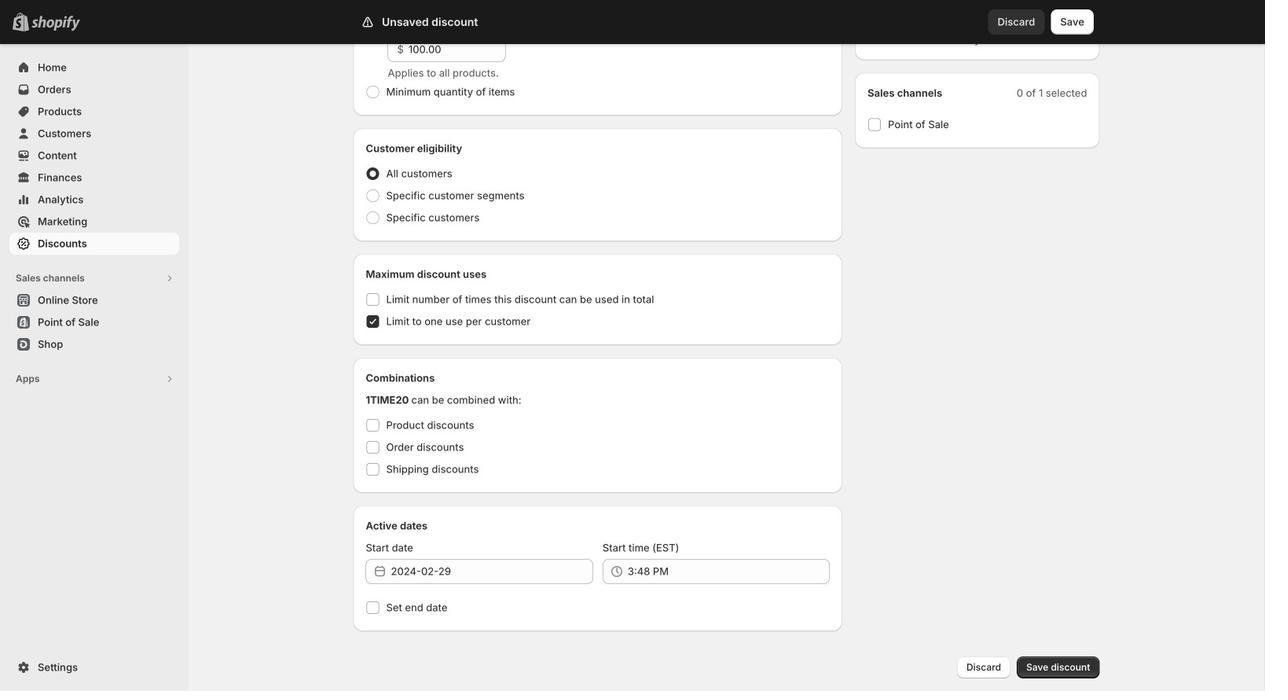 Task type: locate. For each thing, give the bounding box(es) containing it.
YYYY-MM-DD text field
[[391, 559, 593, 584]]



Task type: describe. For each thing, give the bounding box(es) containing it.
shopify image
[[31, 16, 80, 31]]

0.00 text field
[[409, 37, 506, 62]]

Enter time text field
[[628, 559, 830, 584]]



Task type: vqa. For each thing, say whether or not it's contained in the screenshot.
Shopify "IMAGE"
yes



